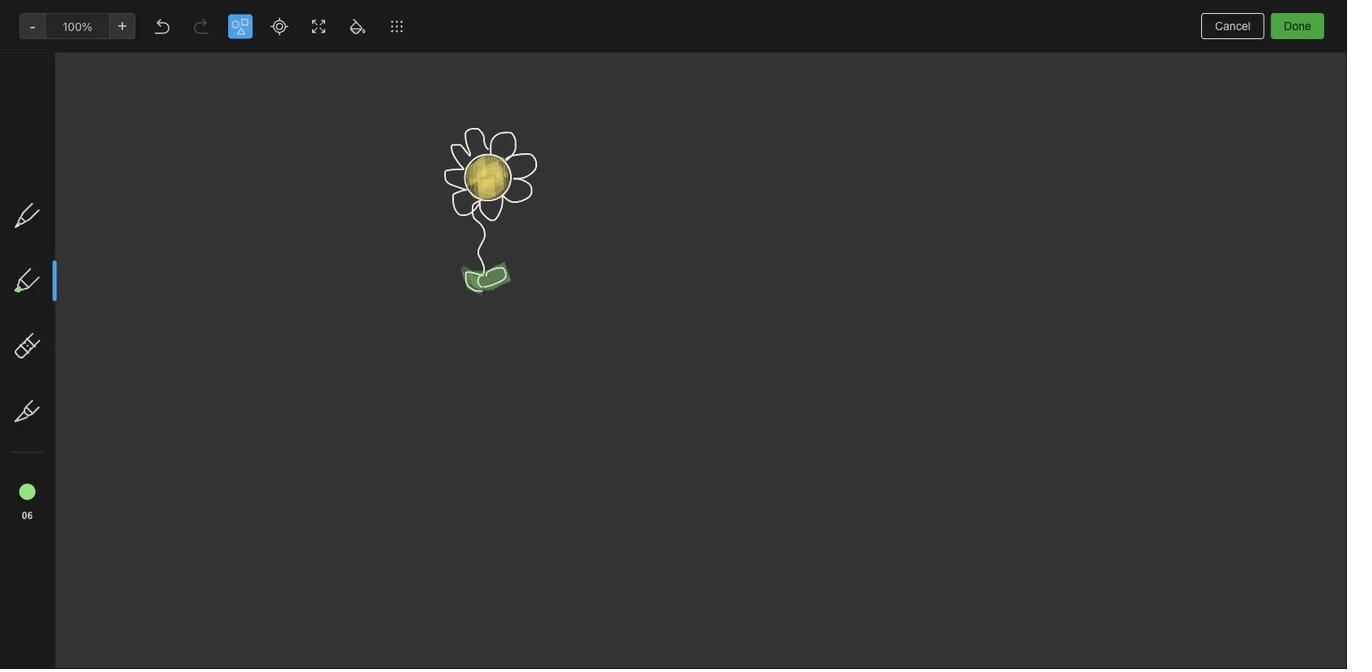 Task type: locate. For each thing, give the bounding box(es) containing it.
last edited on dec 5, 2023
[[519, 50, 662, 64]]

tasks
[[36, 186, 66, 200]]

new
[[36, 93, 59, 107]]

notes link
[[0, 154, 195, 180]]

notes
[[231, 16, 276, 35], [36, 160, 67, 174]]

0 vertical spatial notes
[[231, 16, 276, 35]]

Search text field
[[21, 47, 174, 77]]

home link
[[0, 128, 196, 154]]

expand notebooks image
[[4, 223, 17, 236]]

None search field
[[21, 47, 174, 77]]

notes up "notes"
[[231, 16, 276, 35]]

settings image
[[166, 13, 186, 33]]

tree containing home
[[0, 128, 196, 580]]

notebooks link
[[0, 216, 195, 242]]

0 horizontal spatial notes
[[36, 160, 67, 174]]

me
[[101, 274, 118, 288]]

3
[[215, 51, 222, 64]]

2023
[[634, 50, 662, 64]]

notes
[[225, 51, 255, 64]]

shared with me link
[[0, 268, 195, 294]]

tags button
[[0, 242, 195, 268]]

tree
[[0, 128, 196, 580]]

Note Editor text field
[[0, 0, 1347, 669]]

only you
[[1192, 13, 1236, 25]]

trash
[[36, 310, 65, 324]]

tags
[[37, 248, 61, 262]]

edited
[[545, 50, 578, 64]]

notes down home
[[36, 160, 67, 174]]



Task type: vqa. For each thing, say whether or not it's contained in the screenshot.
edited
yes



Task type: describe. For each thing, give the bounding box(es) containing it.
last
[[519, 50, 542, 64]]

you
[[1218, 13, 1236, 25]]

new button
[[10, 86, 186, 115]]

dec
[[597, 50, 618, 64]]

shared with me
[[36, 274, 118, 288]]

shared
[[36, 274, 73, 288]]

share
[[1263, 13, 1294, 26]]

tasks button
[[0, 180, 195, 206]]

on
[[581, 50, 594, 64]]

3 notes
[[215, 51, 255, 64]]

trash link
[[0, 304, 195, 330]]

share button
[[1249, 7, 1308, 33]]

5,
[[621, 50, 631, 64]]

note window element
[[0, 0, 1347, 669]]

notebooks
[[37, 222, 94, 236]]

1 vertical spatial notes
[[36, 160, 67, 174]]

with
[[76, 274, 98, 288]]

only
[[1192, 13, 1215, 25]]

home
[[36, 134, 67, 148]]

1 horizontal spatial notes
[[231, 16, 276, 35]]



